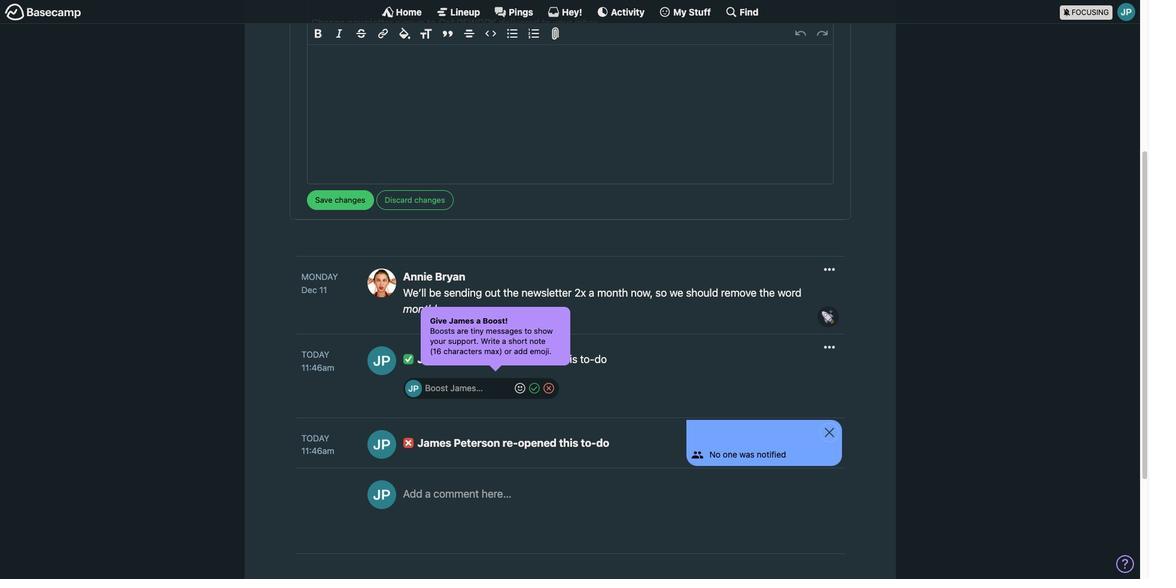 Task type: describe. For each thing, give the bounding box(es) containing it.
we
[[670, 287, 684, 299]]

support.
[[448, 336, 479, 346]]

this for completed
[[560, 353, 578, 366]]

today 11:46am for james peterson completed this to-do
[[302, 350, 335, 373]]

monday dec 11
[[302, 272, 338, 295]]

add a boost element
[[405, 380, 512, 398]]

find button
[[726, 6, 759, 18]]

add a comment here… button
[[403, 481, 833, 535]]

no one was notified
[[710, 450, 787, 460]]

activity
[[611, 6, 645, 17]]

dec
[[302, 285, 317, 295]]

today element for james peterson re‑opened this to-do
[[302, 432, 330, 445]]

1 the from the left
[[504, 287, 519, 299]]

remove
[[722, 287, 757, 299]]

bryan
[[435, 271, 466, 283]]

do for james peterson re‑opened this to-do
[[597, 437, 610, 450]]

pings button
[[495, 6, 534, 18]]

annie bryan
[[403, 271, 466, 283]]

home
[[396, 6, 422, 17]]

a inside we'll be sending out the newsletter 2x a month now, so we should remove the word monthly.
[[589, 287, 595, 299]]

short
[[509, 336, 528, 346]]

give james a boost! boosts are tiny messages to show your support. write a short note (16 characters max) or add emoji.
[[430, 316, 553, 356]]

today for james peterson completed this to-do
[[302, 350, 330, 360]]

re‑opened
[[503, 437, 557, 450]]

here…
[[482, 488, 512, 500]]

or
[[505, 347, 512, 356]]

hey!
[[562, 6, 583, 17]]

james peterson completed this to-do
[[418, 353, 607, 366]]

today for james peterson re‑opened this to-do
[[302, 433, 330, 444]]

change newsletter signup to get rework delivered to your inbox.
[[312, 18, 601, 28]]

james peterson image inside focusing popup button
[[1118, 3, 1136, 21]]

we'll be sending out the newsletter 2x a month now, so we should remove the word monthly.
[[403, 287, 802, 316]]

my stuff
[[674, 6, 711, 17]]

to- for james peterson re‑opened this to-do
[[581, 437, 597, 450]]

word
[[778, 287, 802, 299]]

find
[[740, 6, 759, 17]]

a up the tiny
[[477, 316, 481, 326]]

dec 11 element
[[302, 285, 327, 295]]

out
[[485, 287, 501, 299]]

1 vertical spatial james peterson image
[[405, 380, 422, 398]]

a inside "button"
[[425, 488, 431, 500]]

today element for james peterson completed this to-do
[[302, 349, 330, 361]]

lineup link
[[436, 6, 480, 18]]

11
[[320, 285, 327, 295]]

notified
[[757, 450, 787, 460]]

0 vertical spatial james peterson image
[[367, 347, 396, 375]]

main element
[[0, 0, 1141, 24]]

was
[[740, 450, 755, 460]]

11:46am for james peterson completed this to-do
[[302, 363, 335, 373]]

show
[[534, 326, 553, 336]]

2x
[[575, 287, 586, 299]]

To-do description: Add extra details or attach a file text field
[[308, 12, 833, 184]]

this for re‑opened
[[559, 437, 579, 450]]

are
[[457, 326, 469, 336]]

annie
[[403, 271, 433, 283]]

stuff
[[689, 6, 711, 17]]

we'll
[[403, 287, 427, 299]]

do for james peterson completed this to-do
[[595, 353, 607, 366]]

add a comment here…
[[403, 488, 512, 500]]

newsletter inside to-do description: add extra details or attach a file text box
[[348, 18, 393, 28]]

max)
[[485, 347, 503, 356]]

james inside give james a boost! boosts are tiny messages to show your support. write a short note (16 characters max) or add emoji.
[[449, 316, 475, 326]]

newsletter inside we'll be sending out the newsletter 2x a month now, so we should remove the word monthly.
[[522, 287, 572, 299]]

focusing
[[1072, 7, 1110, 16]]

james for james peterson re‑opened this to-do
[[418, 437, 452, 450]]

lineup
[[451, 6, 480, 17]]



Task type: locate. For each thing, give the bounding box(es) containing it.
newsletter left signup
[[348, 18, 393, 28]]

dec 11 link
[[302, 284, 355, 297]]

james down boosts
[[418, 353, 452, 366]]

so
[[656, 287, 667, 299]]

1 horizontal spatial james peterson image
[[1118, 3, 1136, 21]]

peterson
[[454, 353, 500, 366], [454, 437, 500, 450]]

peterson left re‑opened
[[454, 437, 500, 450]]

your down the hey!
[[553, 18, 572, 28]]

rework
[[457, 18, 496, 28]]

comment
[[434, 488, 479, 500]]

1 vertical spatial do
[[597, 437, 610, 450]]

to right delivered
[[542, 18, 550, 28]]

alert
[[421, 307, 571, 366]]

monday element
[[302, 271, 338, 284]]

1 horizontal spatial newsletter
[[522, 287, 572, 299]]

messages
[[486, 326, 523, 336]]

discard changes
[[385, 195, 445, 205]]

1 vertical spatial today
[[302, 433, 330, 444]]

2 horizontal spatial to
[[542, 18, 550, 28]]

0 vertical spatial james
[[449, 316, 475, 326]]

monday link
[[302, 271, 355, 284]]

newsletter
[[348, 18, 393, 28], [522, 287, 572, 299]]

pings
[[509, 6, 534, 17]]

1 vertical spatial peterson
[[454, 437, 500, 450]]

emoji.
[[530, 347, 552, 356]]

0 vertical spatial 11:46am element
[[302, 361, 355, 374]]

1 vertical spatial your
[[430, 336, 446, 346]]

1 vertical spatial this
[[559, 437, 579, 450]]

tiny
[[471, 326, 484, 336]]

2 vertical spatial james
[[418, 437, 452, 450]]

add
[[514, 347, 528, 356]]

delivered
[[499, 18, 539, 28]]

1 vertical spatial james
[[418, 353, 452, 366]]

1 today 11:46am from the top
[[302, 350, 335, 373]]

today
[[302, 350, 330, 360], [302, 433, 330, 444]]

be
[[429, 287, 442, 299]]

2 the from the left
[[760, 287, 775, 299]]

2 today from the top
[[302, 433, 330, 444]]

alert containing give james a boost!
[[421, 307, 571, 366]]

focusing button
[[1060, 0, 1141, 23]]

james up are
[[449, 316, 475, 326]]

0 vertical spatial james peterson image
[[1118, 3, 1136, 21]]

11:46am
[[302, 363, 335, 373], [302, 446, 335, 456]]

your
[[553, 18, 572, 28], [430, 336, 446, 346]]

monthly.
[[403, 303, 445, 316]]

write
[[481, 336, 500, 346]]

should
[[687, 287, 719, 299]]

activity link
[[597, 6, 645, 18]]

my stuff button
[[659, 6, 711, 18]]

to
[[427, 18, 436, 28], [542, 18, 550, 28], [525, 326, 532, 336]]

give
[[430, 316, 447, 326]]

0 vertical spatial your
[[553, 18, 572, 28]]

0 vertical spatial do
[[595, 353, 607, 366]]

Boost James… text field
[[425, 380, 512, 398]]

1 vertical spatial today element
[[302, 432, 330, 445]]

2 11:46am element from the top
[[302, 445, 355, 458]]

None submit
[[307, 191, 374, 210]]

james up add
[[418, 437, 452, 450]]

james peterson image
[[367, 347, 396, 375], [405, 380, 422, 398], [367, 481, 396, 509]]

to- right re‑opened
[[581, 437, 597, 450]]

changes
[[415, 195, 445, 205]]

0 horizontal spatial the
[[504, 287, 519, 299]]

2 peterson from the top
[[454, 437, 500, 450]]

11:46am element for james peterson re‑opened this to-do
[[302, 445, 355, 458]]

your inside to-do description: add extra details or attach a file text box
[[553, 18, 572, 28]]

1 today element from the top
[[302, 349, 330, 361]]

sending
[[444, 287, 482, 299]]

add
[[403, 488, 423, 500]]

to-
[[581, 353, 595, 366], [581, 437, 597, 450]]

signup
[[396, 18, 425, 28]]

the left the word
[[760, 287, 775, 299]]

0 horizontal spatial to
[[427, 18, 436, 28]]

1 vertical spatial to-
[[581, 437, 597, 450]]

0 vertical spatial today element
[[302, 349, 330, 361]]

james
[[449, 316, 475, 326], [418, 353, 452, 366], [418, 437, 452, 450]]

annie bryan image
[[367, 269, 396, 298]]

2 today 11:46am from the top
[[302, 433, 335, 456]]

1 peterson from the top
[[454, 353, 500, 366]]

james peterson image
[[1118, 3, 1136, 21], [367, 430, 396, 459]]

1 vertical spatial 11:46am
[[302, 446, 335, 456]]

0 vertical spatial to-
[[581, 353, 595, 366]]

discard changes link
[[377, 191, 454, 210]]

a right add
[[425, 488, 431, 500]]

james peterson re‑opened this to-do
[[418, 437, 610, 450]]

no
[[710, 450, 721, 460]]

Submit submit
[[527, 382, 543, 396]]

discard
[[385, 195, 413, 205]]

to inside give james a boost! boosts are tiny messages to show your support. write a short note (16 characters max) or add emoji.
[[525, 326, 532, 336]]

peterson for completed
[[454, 353, 500, 366]]

11:46am for james peterson re‑opened this to-do
[[302, 446, 335, 456]]

to- for james peterson completed this to-do
[[581, 353, 595, 366]]

inbox.
[[575, 18, 601, 28]]

your inside give james a boost! boosts are tiny messages to show your support. write a short note (16 characters max) or add emoji.
[[430, 336, 446, 346]]

my
[[674, 6, 687, 17]]

boost!
[[483, 316, 508, 326]]

home link
[[382, 6, 422, 18]]

1 11:46am element from the top
[[302, 361, 355, 374]]

0 vertical spatial today 11:46am
[[302, 350, 335, 373]]

0 vertical spatial this
[[560, 353, 578, 366]]

this right emoji.
[[560, 353, 578, 366]]

to- right emoji.
[[581, 353, 595, 366]]

1 today from the top
[[302, 350, 330, 360]]

get
[[439, 18, 454, 28]]

one
[[723, 450, 738, 460]]

1 vertical spatial james peterson image
[[367, 430, 396, 459]]

1 vertical spatial 11:46am element
[[302, 445, 355, 458]]

today 11:46am
[[302, 350, 335, 373], [302, 433, 335, 456]]

0 vertical spatial peterson
[[454, 353, 500, 366]]

the
[[504, 287, 519, 299], [760, 287, 775, 299]]

0 vertical spatial 11:46am
[[302, 363, 335, 373]]

1 11:46am from the top
[[302, 363, 335, 373]]

this right re‑opened
[[559, 437, 579, 450]]

peterson down write
[[454, 353, 500, 366]]

a
[[589, 287, 595, 299], [477, 316, 481, 326], [502, 336, 507, 346], [425, 488, 431, 500]]

month
[[598, 287, 628, 299]]

11:46am element
[[302, 361, 355, 374], [302, 445, 355, 458]]

change
[[312, 18, 345, 28]]

a down messages
[[502, 336, 507, 346]]

0 vertical spatial newsletter
[[348, 18, 393, 28]]

1 horizontal spatial your
[[553, 18, 572, 28]]

newsletter left 2x
[[522, 287, 572, 299]]

now,
[[631, 287, 653, 299]]

2 11:46am from the top
[[302, 446, 335, 456]]

2 today element from the top
[[302, 432, 330, 445]]

1 horizontal spatial to
[[525, 326, 532, 336]]

0 horizontal spatial newsletter
[[348, 18, 393, 28]]

2 vertical spatial james peterson image
[[367, 481, 396, 509]]

1 vertical spatial newsletter
[[522, 287, 572, 299]]

hey! button
[[548, 6, 583, 18]]

(16 characters
[[430, 347, 482, 356]]

the right out
[[504, 287, 519, 299]]

completed
[[503, 353, 558, 366]]

0 horizontal spatial james peterson image
[[367, 430, 396, 459]]

0 horizontal spatial your
[[430, 336, 446, 346]]

1 horizontal spatial the
[[760, 287, 775, 299]]

to left 'get'
[[427, 18, 436, 28]]

11:46am element for james peterson completed this to-do
[[302, 361, 355, 374]]

today 11:46am for james peterson re‑opened this to-do
[[302, 433, 335, 456]]

this
[[560, 353, 578, 366], [559, 437, 579, 450]]

do
[[595, 353, 607, 366], [597, 437, 610, 450]]

your down boosts
[[430, 336, 446, 346]]

monday
[[302, 272, 338, 282]]

peterson for re‑opened
[[454, 437, 500, 450]]

today element
[[302, 349, 330, 361], [302, 432, 330, 445]]

1 vertical spatial today 11:46am
[[302, 433, 335, 456]]

james for james peterson completed this to-do
[[418, 353, 452, 366]]

0 vertical spatial today
[[302, 350, 330, 360]]

boosts
[[430, 326, 455, 336]]

switch accounts image
[[5, 3, 81, 22]]

to up 'note'
[[525, 326, 532, 336]]

note
[[530, 336, 546, 346]]

a right 2x
[[589, 287, 595, 299]]



Task type: vqa. For each thing, say whether or not it's contained in the screenshot.
Keyboard Shortcut: ⌘ + / image
no



